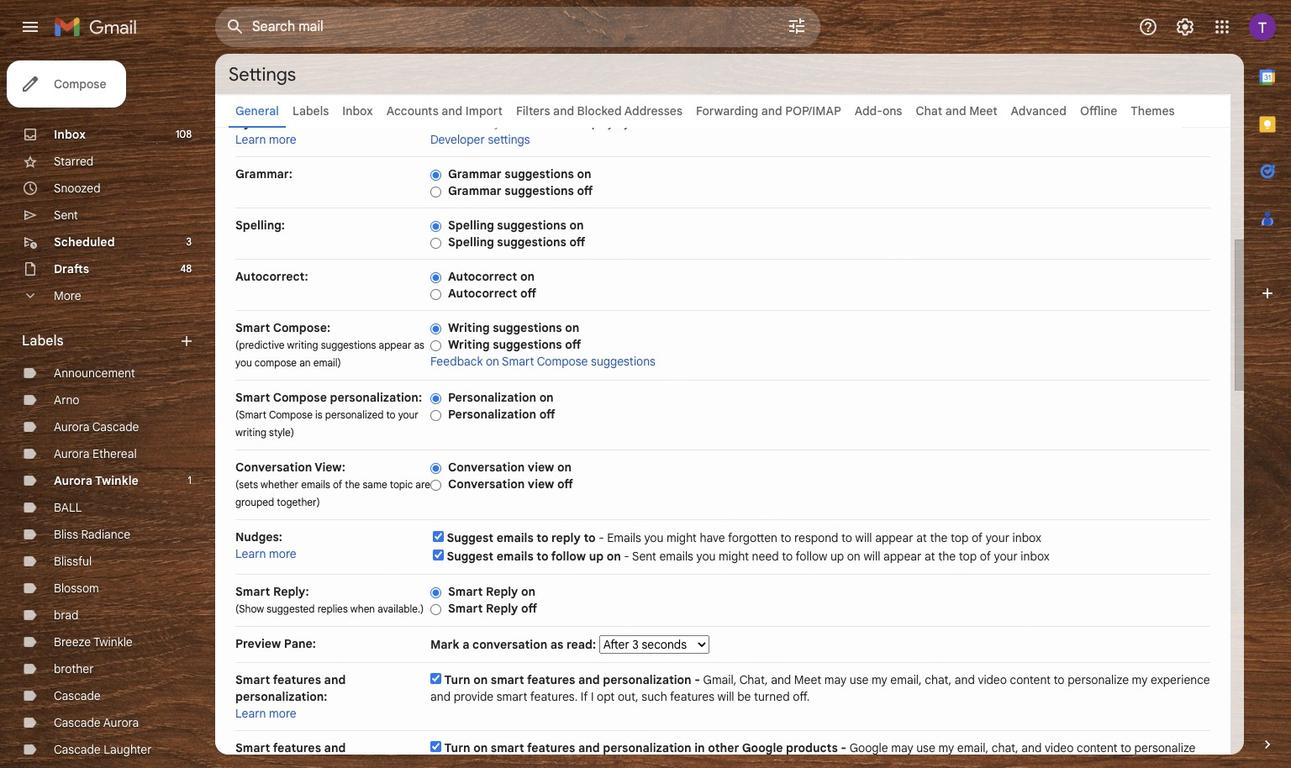 Task type: vqa. For each thing, say whether or not it's contained in the screenshot.


Task type: locate. For each thing, give the bounding box(es) containing it.
1 horizontal spatial may
[[891, 741, 913, 756]]

off for grammar suggestions on
[[577, 183, 593, 198]]

1 vertical spatial sent
[[632, 549, 656, 564]]

0 vertical spatial more
[[269, 132, 296, 147]]

opt inside "google may use my email, chat, and video content to personalize my experience and provide smart features. if i opt out, such features will be turned off."
[[678, 757, 696, 768]]

more down nudges: at the left of page
[[269, 546, 296, 562]]

appear inside smart compose: (predictive writing suggestions appear as you compose an email)
[[379, 339, 411, 351]]

aurora cascade link
[[54, 419, 139, 435]]

learn more link for features
[[235, 706, 296, 721]]

as left writing suggestions off radio
[[414, 339, 424, 351]]

reply down the smart reply on
[[486, 601, 518, 616]]

suggest for suggest emails to reply to - emails you might have forgotten to respond to will appear at the top of your inbox
[[447, 530, 494, 546]]

0 horizontal spatial writing
[[235, 426, 267, 439]]

learn down dynamic
[[235, 132, 266, 147]]

1 learn from the top
[[235, 132, 266, 147]]

0 horizontal spatial out,
[[618, 689, 639, 704]]

1 vertical spatial of
[[972, 530, 983, 546]]

0 vertical spatial spelling
[[448, 218, 494, 233]]

1 horizontal spatial follow
[[796, 549, 827, 564]]

personalization inside smart features and personalization in other googl
[[235, 757, 324, 768]]

opt down turn on smart features and personalization -
[[597, 689, 615, 704]]

brother
[[54, 662, 94, 677]]

smart for smart reply: (show suggested replies when available.)
[[235, 584, 270, 599]]

0 horizontal spatial features.
[[530, 689, 578, 704]]

conversation view: (sets whether emails of the same topic are grouped together)
[[235, 460, 430, 509]]

personalization
[[603, 672, 691, 688], [603, 741, 691, 756], [235, 757, 324, 768]]

compose
[[54, 76, 106, 92], [537, 354, 588, 369], [273, 390, 327, 405], [269, 409, 313, 421]]

cascade down cascade link
[[54, 715, 101, 730]]

you down have at the bottom right
[[696, 549, 716, 564]]

as
[[414, 339, 424, 351], [550, 637, 564, 652]]

1 horizontal spatial labels
[[292, 103, 329, 119]]

available.
[[772, 115, 822, 130]]

1 vertical spatial autocorrect
[[448, 286, 517, 301]]

1 horizontal spatial use
[[916, 741, 935, 756]]

features. inside the gmail, chat, and meet may use my email, chat, and video content to personalize my experience and provide smart features. if i opt out, such features will be turned off.
[[530, 689, 578, 704]]

aurora up the aurora twinkle in the left bottom of the page
[[54, 446, 89, 461]]

forwarding and pop/imap link
[[696, 103, 841, 119]]

email, inside "google may use my email, chat, and video content to personalize my experience and provide smart features. if i opt out, such features will be turned off."
[[957, 741, 989, 756]]

meet right chat
[[969, 103, 997, 119]]

sent down the snoozed in the left top of the page
[[54, 208, 78, 223]]

turned down chat,
[[754, 689, 790, 704]]

0 vertical spatial email,
[[890, 672, 922, 688]]

google inside "google may use my email, chat, and video content to personalize my experience and provide smart features. if i opt out, such features will be turned off."
[[850, 741, 888, 756]]

1 vertical spatial in
[[327, 757, 337, 768]]

aurora twinkle
[[54, 473, 138, 488]]

0 vertical spatial appear
[[379, 339, 411, 351]]

email, inside the gmail, chat, and meet may use my email, chat, and video content to personalize my experience and provide smart features. if i opt out, such features will be turned off.
[[890, 672, 922, 688]]

0 vertical spatial i
[[591, 689, 594, 704]]

0 horizontal spatial other
[[340, 757, 372, 768]]

writing for writing suggestions off
[[448, 337, 490, 352]]

Spelling suggestions on radio
[[430, 220, 441, 233]]

1 view from the top
[[528, 460, 554, 475]]

filters
[[516, 103, 550, 119]]

i down turn on smart features and personalization -
[[591, 689, 594, 704]]

you down (predictive
[[235, 356, 252, 369]]

- right products
[[841, 741, 847, 756]]

themes link
[[1131, 103, 1175, 119]]

will
[[855, 530, 872, 546], [864, 549, 880, 564], [718, 689, 734, 704], [799, 757, 816, 768]]

3 more from the top
[[269, 706, 296, 721]]

addresses
[[624, 103, 683, 119]]

up
[[589, 549, 604, 564], [830, 549, 844, 564]]

view down conversation view on
[[528, 477, 554, 492]]

personalization: down preview pane:
[[235, 689, 327, 704]]

autocorrect for autocorrect on
[[448, 269, 517, 284]]

and inside smart features and personalization in other googl
[[324, 741, 346, 756]]

1 horizontal spatial chat,
[[992, 741, 1018, 756]]

features inside the gmail, chat, and meet may use my email, chat, and video content to personalize my experience and provide smart features. if i opt out, such features will be turned off.
[[670, 689, 715, 704]]

brad link
[[54, 608, 78, 623]]

0 horizontal spatial email,
[[890, 672, 922, 688]]

opt inside the gmail, chat, and meet may use my email, chat, and video content to personalize my experience and provide smart features. if i opt out, such features will be turned off.
[[597, 689, 615, 704]]

in down gmail,
[[695, 741, 705, 756]]

features down gmail,
[[670, 689, 715, 704]]

features. down turn on smart features and personalization in other google products - at the bottom of page
[[611, 757, 659, 768]]

writing right writing suggestions on radio
[[448, 320, 490, 335]]

labels
[[292, 103, 329, 119], [22, 333, 64, 350]]

more
[[269, 132, 296, 147], [269, 546, 296, 562], [269, 706, 296, 721]]

out, inside the gmail, chat, and meet may use my email, chat, and video content to personalize my experience and provide smart features. if i opt out, such features will be turned off.
[[618, 689, 639, 704]]

starred link
[[54, 154, 94, 169]]

reply:
[[273, 584, 309, 599]]

drafts link
[[54, 261, 89, 277]]

0 horizontal spatial be
[[737, 689, 751, 704]]

preview pane:
[[235, 636, 316, 651]]

off for smart reply on
[[521, 601, 537, 616]]

(sets
[[235, 478, 258, 491]]

writing
[[287, 339, 318, 351], [235, 426, 267, 439]]

conversation for conversation view off
[[448, 477, 525, 492]]

0 horizontal spatial personalization:
[[235, 689, 327, 704]]

0 vertical spatial as
[[414, 339, 424, 351]]

1 vertical spatial provide
[[535, 757, 575, 768]]

1 horizontal spatial email,
[[957, 741, 989, 756]]

1 vertical spatial email,
[[957, 741, 989, 756]]

0 vertical spatial twinkle
[[95, 473, 138, 488]]

0 vertical spatial view
[[528, 460, 554, 475]]

personalization: up personalized
[[330, 390, 422, 405]]

writing suggestions on
[[448, 320, 579, 335]]

conversation view off
[[448, 477, 573, 492]]

follow down respond
[[796, 549, 827, 564]]

1 vertical spatial when
[[350, 603, 375, 615]]

google
[[742, 741, 783, 756], [850, 741, 888, 756]]

smart
[[491, 672, 524, 688], [497, 689, 527, 704], [491, 741, 524, 756], [578, 757, 609, 768]]

email left display
[[535, 115, 564, 130]]

follow
[[551, 549, 586, 564], [796, 549, 827, 564]]

blissful
[[54, 554, 92, 569]]

conversation up conversation view off
[[448, 460, 525, 475]]

0 horizontal spatial if
[[581, 689, 588, 704]]

cascade down cascade aurora
[[54, 742, 101, 757]]

need
[[752, 549, 779, 564]]

2 follow from the left
[[796, 549, 827, 564]]

smart inside smart features and personalization in other googl
[[235, 741, 270, 756]]

off up the feedback on smart compose suggestions
[[565, 337, 581, 352]]

0 vertical spatial inbox
[[1013, 530, 1042, 546]]

conversation for conversation view on
[[448, 460, 525, 475]]

1 vertical spatial inbox link
[[54, 127, 86, 142]]

0 vertical spatial features.
[[530, 689, 578, 704]]

smart compose: (predictive writing suggestions appear as you compose an email)
[[235, 320, 424, 369]]

sent inside labels "navigation"
[[54, 208, 78, 223]]

personalization for in
[[603, 741, 691, 756]]

aurora ethereal link
[[54, 446, 137, 461]]

advanced
[[1011, 103, 1067, 119]]

view for off
[[528, 477, 554, 492]]

learn down "preview"
[[235, 706, 266, 721]]

opt
[[597, 689, 615, 704], [678, 757, 696, 768]]

aurora for aurora cascade
[[54, 419, 89, 435]]

dynamic
[[487, 115, 532, 130], [617, 115, 662, 130]]

smart up (smart
[[235, 390, 270, 405]]

more up smart features and personalization in other googl
[[269, 706, 296, 721]]

1 spelling from the top
[[448, 218, 494, 233]]

writing inside smart compose personalization: (smart compose is personalized to your writing style)
[[235, 426, 267, 439]]

0 vertical spatial turn
[[444, 672, 470, 688]]

turn on smart features and personalization -
[[444, 672, 703, 688]]

snoozed
[[54, 181, 101, 196]]

0 vertical spatial in
[[695, 741, 705, 756]]

spelling suggestions off
[[448, 235, 585, 250]]

1 up from the left
[[589, 549, 604, 564]]

as left read:
[[550, 637, 564, 652]]

personalization up personalization off at the bottom of page
[[448, 390, 536, 405]]

0 vertical spatial the
[[345, 478, 360, 491]]

video inside the gmail, chat, and meet may use my email, chat, and video content to personalize my experience and provide smart features. if i opt out, such features will be turned off.
[[978, 672, 1007, 688]]

view up conversation view off
[[528, 460, 554, 475]]

more inside smart features and personalization: learn more
[[269, 706, 296, 721]]

conversation down conversation view on
[[448, 477, 525, 492]]

Smart Reply off radio
[[430, 603, 441, 616]]

search mail image
[[220, 12, 250, 42]]

twinkle for aurora twinkle
[[95, 473, 138, 488]]

0 vertical spatial of
[[333, 478, 342, 491]]

use inside the gmail, chat, and meet may use my email, chat, and video content to personalize my experience and provide smart features. if i opt out, such features will be turned off.
[[850, 672, 869, 688]]

off up writing suggestions on
[[520, 286, 536, 301]]

0 horizontal spatial dynamic
[[487, 115, 532, 130]]

twinkle down ethereal
[[95, 473, 138, 488]]

1 more from the top
[[269, 132, 296, 147]]

email left "forwarding"
[[665, 115, 693, 130]]

aurora cascade
[[54, 419, 139, 435]]

grammar:
[[235, 166, 292, 182]]

smart for smart reply off
[[448, 601, 483, 616]]

snoozed link
[[54, 181, 101, 196]]

nudges:
[[235, 530, 282, 545]]

1 learn more link from the top
[[235, 132, 296, 147]]

be
[[737, 689, 751, 704], [819, 757, 832, 768]]

2 vertical spatial learn more link
[[235, 706, 296, 721]]

0 vertical spatial when
[[740, 115, 769, 130]]

compose down gmail image
[[54, 76, 106, 92]]

None checkbox
[[430, 741, 441, 752]]

2 vertical spatial personalization
[[235, 757, 324, 768]]

labels inside "navigation"
[[22, 333, 64, 350]]

features down pane:
[[273, 672, 321, 688]]

Conversation view off radio
[[430, 479, 441, 492]]

1 horizontal spatial inbox link
[[342, 103, 373, 119]]

2 email from the left
[[665, 115, 693, 130]]

1 vertical spatial more
[[269, 546, 296, 562]]

when left available.
[[740, 115, 769, 130]]

2 view from the top
[[528, 477, 554, 492]]

breeze
[[54, 635, 91, 650]]

1 horizontal spatial turned
[[835, 757, 871, 768]]

inbox
[[1013, 530, 1042, 546], [1021, 549, 1050, 564]]

0 horizontal spatial up
[[589, 549, 604, 564]]

personalization: inside smart features and personalization: learn more
[[235, 689, 327, 704]]

meet
[[969, 103, 997, 119], [794, 672, 821, 688]]

-
[[567, 115, 572, 130], [599, 530, 604, 546], [624, 549, 629, 564], [695, 672, 700, 688], [841, 741, 847, 756]]

settings
[[229, 63, 296, 85]]

when inside smart reply: (show suggested replies when available.)
[[350, 603, 375, 615]]

0 horizontal spatial might
[[667, 530, 697, 546]]

1 vertical spatial video
[[1045, 741, 1074, 756]]

use
[[850, 672, 869, 688], [916, 741, 935, 756]]

smart up (predictive
[[235, 320, 270, 335]]

chat, inside "google may use my email, chat, and video content to personalize my experience and provide smart features. if i opt out, such features will be turned off."
[[992, 741, 1018, 756]]

drafts
[[54, 261, 89, 277]]

settings image
[[1175, 17, 1195, 37]]

1 horizontal spatial as
[[550, 637, 564, 652]]

enable
[[448, 115, 484, 130]]

off. inside "google may use my email, chat, and video content to personalize my experience and provide smart features. if i opt out, such features will be turned off."
[[874, 757, 891, 768]]

gmail image
[[54, 10, 145, 44]]

emails up the smart reply on
[[497, 549, 534, 564]]

off down "personalization on"
[[539, 407, 555, 422]]

0 horizontal spatial experience
[[449, 757, 509, 768]]

0 horizontal spatial email
[[535, 115, 564, 130]]

1 suggest from the top
[[447, 530, 494, 546]]

2 more from the top
[[269, 546, 296, 562]]

0 vertical spatial chat,
[[925, 672, 952, 688]]

and
[[442, 103, 463, 119], [553, 103, 574, 119], [761, 103, 782, 119], [945, 103, 966, 119], [324, 672, 346, 688], [578, 672, 600, 688], [771, 672, 791, 688], [955, 672, 975, 688], [430, 689, 451, 704], [324, 741, 346, 756], [578, 741, 600, 756], [1021, 741, 1042, 756], [512, 757, 532, 768]]

0 vertical spatial personalization
[[448, 390, 536, 405]]

reply up smart reply off
[[486, 584, 518, 599]]

0 vertical spatial turned
[[754, 689, 790, 704]]

writing down (smart
[[235, 426, 267, 439]]

aurora down arno link
[[54, 419, 89, 435]]

1 vertical spatial as
[[550, 637, 564, 652]]

compose button
[[7, 61, 126, 108]]

labels down more
[[22, 333, 64, 350]]

0 vertical spatial suggest
[[447, 530, 494, 546]]

0 vertical spatial inbox link
[[342, 103, 373, 119]]

to inside smart compose personalization: (smart compose is personalized to your writing style)
[[386, 409, 396, 421]]

will inside the gmail, chat, and meet may use my email, chat, and video content to personalize my experience and provide smart features. if i opt out, such features will be turned off.
[[718, 689, 734, 704]]

autocorrect for autocorrect off
[[448, 286, 517, 301]]

0 vertical spatial labels
[[292, 103, 329, 119]]

inbox link right labels "link"
[[342, 103, 373, 119]]

0 vertical spatial writing
[[287, 339, 318, 351]]

main menu image
[[20, 17, 40, 37]]

cascade down brother link
[[54, 688, 101, 704]]

off for conversation view on
[[557, 477, 573, 492]]

personalize inside the gmail, chat, and meet may use my email, chat, and video content to personalize my experience and provide smart features. if i opt out, such features will be turned off.
[[1068, 672, 1129, 688]]

as inside smart compose: (predictive writing suggestions appear as you compose an email)
[[414, 339, 424, 351]]

0 horizontal spatial in
[[327, 757, 337, 768]]

suggestions for spelling suggestions on
[[497, 218, 566, 233]]

0 horizontal spatial inbox
[[54, 127, 86, 142]]

compose up "style)"
[[269, 409, 313, 421]]

off down grammar suggestions on
[[577, 183, 593, 198]]

learn down nudges: at the left of page
[[235, 546, 266, 562]]

conversation up whether on the bottom left of page
[[235, 460, 312, 475]]

smart inside smart compose: (predictive writing suggestions appear as you compose an email)
[[235, 320, 270, 335]]

1 autocorrect from the top
[[448, 269, 517, 284]]

labels right dynamic
[[292, 103, 329, 119]]

1 horizontal spatial when
[[740, 115, 769, 130]]

1 turn from the top
[[444, 672, 470, 688]]

opt down turn on smart features and personalization in other google products - at the bottom of page
[[678, 757, 696, 768]]

features down products
[[751, 757, 796, 768]]

Conversation view on radio
[[430, 462, 441, 475]]

learn more link for learn
[[235, 546, 296, 562]]

1 vertical spatial features.
[[611, 757, 659, 768]]

2 reply from the top
[[486, 601, 518, 616]]

personalization down "personalization on"
[[448, 407, 536, 422]]

2 turn from the top
[[444, 741, 470, 756]]

0 horizontal spatial i
[[591, 689, 594, 704]]

off.
[[793, 689, 810, 704], [874, 757, 891, 768]]

0 horizontal spatial labels
[[22, 333, 64, 350]]

google left products
[[742, 741, 783, 756]]

be down products
[[819, 757, 832, 768]]

grammar right grammar suggestions off option
[[448, 183, 502, 198]]

1 writing from the top
[[448, 320, 490, 335]]

to inside the gmail, chat, and meet may use my email, chat, and video content to personalize my experience and provide smart features. if i opt out, such features will be turned off.
[[1054, 672, 1065, 688]]

aurora for aurora twinkle
[[54, 473, 93, 488]]

0 vertical spatial reply
[[486, 584, 518, 599]]

smart down writing suggestions off
[[502, 354, 534, 369]]

2 writing from the top
[[448, 337, 490, 352]]

1 horizontal spatial experience
[[1151, 672, 1210, 688]]

in down smart features and personalization: learn more
[[327, 757, 337, 768]]

2 spelling from the top
[[448, 235, 494, 250]]

2 vertical spatial learn
[[235, 706, 266, 721]]

compose
[[254, 356, 297, 369]]

2 suggest from the top
[[447, 549, 494, 564]]

0 vertical spatial such
[[642, 689, 667, 704]]

out, up turn on smart features and personalization in other google products - at the bottom of page
[[618, 689, 639, 704]]

smart right smart reply on option
[[448, 584, 483, 599]]

1 vertical spatial if
[[662, 757, 669, 768]]

3 learn more link from the top
[[235, 706, 296, 721]]

smart for smart compose: (predictive writing suggestions appear as you compose an email)
[[235, 320, 270, 335]]

0 horizontal spatial video
[[978, 672, 1007, 688]]

smart inside smart reply: (show suggested replies when available.)
[[235, 584, 270, 599]]

2 google from the left
[[850, 741, 888, 756]]

1 vertical spatial suggest
[[447, 549, 494, 564]]

1 vertical spatial spelling
[[448, 235, 494, 250]]

be inside "google may use my email, chat, and video content to personalize my experience and provide smart features. if i opt out, such features will be turned off."
[[819, 757, 832, 768]]

out,
[[618, 689, 639, 704], [699, 757, 720, 768]]

features. down turn on smart features and personalization -
[[530, 689, 578, 704]]

off up reply
[[557, 477, 573, 492]]

inbox right labels "link"
[[342, 103, 373, 119]]

smart inside smart features and personalization: learn more
[[235, 672, 270, 688]]

grammar down developer settings link at the left
[[448, 166, 502, 182]]

spelling right spelling suggestions on "option"
[[448, 218, 494, 233]]

1 vertical spatial view
[[528, 477, 554, 492]]

cascade up ethereal
[[92, 419, 139, 435]]

when
[[740, 115, 769, 130], [350, 603, 375, 615]]

inbox for the rightmost "inbox" link
[[342, 103, 373, 119]]

2 grammar from the top
[[448, 183, 502, 198]]

writing down compose:
[[287, 339, 318, 351]]

you inside smart compose: (predictive writing suggestions appear as you compose an email)
[[235, 356, 252, 369]]

inbox link
[[342, 103, 373, 119], [54, 127, 86, 142]]

1 vertical spatial reply
[[486, 601, 518, 616]]

1 horizontal spatial video
[[1045, 741, 1074, 756]]

1 vertical spatial other
[[340, 757, 372, 768]]

i inside "google may use my email, chat, and video content to personalize my experience and provide smart features. if i opt out, such features will be turned off."
[[672, 757, 675, 768]]

1 vertical spatial may
[[891, 741, 913, 756]]

meet right chat,
[[794, 672, 821, 688]]

0 horizontal spatial such
[[642, 689, 667, 704]]

1 horizontal spatial inbox
[[342, 103, 373, 119]]

None checkbox
[[433, 531, 444, 542], [433, 550, 444, 561], [430, 673, 441, 684], [433, 531, 444, 542], [433, 550, 444, 561], [430, 673, 441, 684]]

1 vertical spatial opt
[[678, 757, 696, 768]]

if down turn on smart features and personalization in other google products - at the bottom of page
[[662, 757, 669, 768]]

you
[[235, 356, 252, 369], [644, 530, 664, 546], [696, 549, 716, 564]]

autocorrect up autocorrect off
[[448, 269, 517, 284]]

1 vertical spatial personalization
[[448, 407, 536, 422]]

inbox inside labels "navigation"
[[54, 127, 86, 142]]

emails
[[607, 530, 641, 546]]

emails
[[301, 478, 330, 491], [497, 530, 534, 546], [497, 549, 534, 564], [659, 549, 693, 564]]

smart down smart features and personalization: learn more
[[235, 741, 270, 756]]

suggest for suggest emails to follow up on - sent emails you might need to follow up on will appear at the top of your inbox
[[447, 549, 494, 564]]

feedback on smart compose suggestions
[[430, 354, 656, 369]]

(show
[[235, 603, 264, 615]]

2 learn more link from the top
[[235, 546, 296, 562]]

inbox up starred link
[[54, 127, 86, 142]]

suggestions
[[505, 166, 574, 182], [505, 183, 574, 198], [497, 218, 566, 233], [497, 235, 566, 250], [493, 320, 562, 335], [493, 337, 562, 352], [321, 339, 376, 351], [591, 354, 656, 369]]

0 horizontal spatial personalize
[[1068, 672, 1129, 688]]

2 personalization from the top
[[448, 407, 536, 422]]

turn for turn on smart features and personalization -
[[444, 672, 470, 688]]

1 vertical spatial learn
[[235, 546, 266, 562]]

- inside enable dynamic email - display dynamic email content when available. developer settings
[[567, 115, 572, 130]]

- left display
[[567, 115, 572, 130]]

smart inside smart compose personalization: (smart compose is personalized to your writing style)
[[235, 390, 270, 405]]

such inside "google may use my email, chat, and video content to personalize my experience and provide smart features. if i opt out, such features will be turned off."
[[723, 757, 748, 768]]

reply
[[486, 584, 518, 599], [486, 601, 518, 616]]

spelling right spelling suggestions off option
[[448, 235, 494, 250]]

sent down emails
[[632, 549, 656, 564]]

None search field
[[215, 7, 820, 47]]

labels for labels heading
[[22, 333, 64, 350]]

announcement link
[[54, 366, 135, 381]]

1 reply from the top
[[486, 584, 518, 599]]

cascade for cascade link
[[54, 688, 101, 704]]

2 vertical spatial content
[[1077, 741, 1118, 756]]

0 vertical spatial personalization
[[603, 672, 691, 688]]

1 personalization from the top
[[448, 390, 536, 405]]

Writing suggestions off radio
[[430, 339, 441, 352]]

1
[[188, 474, 192, 487]]

0 vertical spatial content
[[696, 115, 737, 130]]

2 autocorrect from the top
[[448, 286, 517, 301]]

1 horizontal spatial might
[[719, 549, 749, 564]]

learn inside dynamic email: learn more
[[235, 132, 266, 147]]

personalization for personalization on
[[448, 390, 536, 405]]

cascade laughter link
[[54, 742, 152, 757]]

autocorrect on
[[448, 269, 535, 284]]

meet inside the gmail, chat, and meet may use my email, chat, and video content to personalize my experience and provide smart features. if i opt out, such features will be turned off.
[[794, 672, 821, 688]]

1 grammar from the top
[[448, 166, 502, 182]]

smart down "preview"
[[235, 672, 270, 688]]

writing up feedback
[[448, 337, 490, 352]]

email,
[[890, 672, 922, 688], [957, 741, 989, 756]]

1 vertical spatial twinkle
[[93, 635, 133, 650]]

mark a conversation as read:
[[430, 637, 599, 652]]

0 horizontal spatial provide
[[454, 689, 494, 704]]

grammar for grammar suggestions off
[[448, 183, 502, 198]]

reply for off
[[486, 601, 518, 616]]

twinkle right breeze
[[93, 635, 133, 650]]

features down smart features and personalization: learn more
[[273, 741, 321, 756]]

follow down reply
[[551, 549, 586, 564]]

0 vertical spatial may
[[824, 672, 847, 688]]

might left have at the bottom right
[[667, 530, 697, 546]]

Personalization off radio
[[430, 409, 441, 422]]

emails down view:
[[301, 478, 330, 491]]

tab list
[[1244, 54, 1291, 708]]

if down turn on smart features and personalization -
[[581, 689, 588, 704]]

scheduled
[[54, 235, 115, 250]]

when right replies
[[350, 603, 375, 615]]

Grammar suggestions off radio
[[430, 186, 441, 198]]

turned inside "google may use my email, chat, and video content to personalize my experience and provide smart features. if i opt out, such features will be turned off."
[[835, 757, 871, 768]]

your inside smart compose personalization: (smart compose is personalized to your writing style)
[[398, 409, 419, 421]]

same
[[363, 478, 387, 491]]

0 horizontal spatial as
[[414, 339, 424, 351]]

developer
[[430, 132, 485, 147]]

2 learn from the top
[[235, 546, 266, 562]]

- left emails
[[599, 530, 604, 546]]

off down spelling suggestions on
[[569, 235, 585, 250]]

radiance
[[81, 527, 130, 542]]

2 horizontal spatial content
[[1077, 741, 1118, 756]]

conversation inside the conversation view: (sets whether emails of the same topic are grouped together)
[[235, 460, 312, 475]]

1 vertical spatial off.
[[874, 757, 891, 768]]

labels navigation
[[0, 54, 215, 768]]

0 vertical spatial video
[[978, 672, 1007, 688]]

suggest emails to follow up on - sent emails you might need to follow up on will appear at the top of your inbox
[[447, 549, 1050, 564]]

Grammar suggestions on radio
[[430, 169, 441, 181]]

google may use my email, chat, and video content to personalize my experience and provide smart features. if i opt out, such features will be turned off.
[[430, 741, 1196, 768]]

experience inside the gmail, chat, and meet may use my email, chat, and video content to personalize my experience and provide smart features. if i opt out, such features will be turned off.
[[1151, 672, 1210, 688]]

be down chat,
[[737, 689, 751, 704]]

more down dynamic
[[269, 132, 296, 147]]

i inside the gmail, chat, and meet may use my email, chat, and video content to personalize my experience and provide smart features. if i opt out, such features will be turned off.
[[591, 689, 594, 704]]

learn more link down nudges: at the left of page
[[235, 546, 296, 562]]

3 learn from the top
[[235, 706, 266, 721]]

in inside smart features and personalization in other googl
[[327, 757, 337, 768]]

labels heading
[[22, 333, 178, 350]]

Autocorrect on radio
[[430, 271, 441, 284]]

0 vertical spatial meet
[[969, 103, 997, 119]]

add-ons link
[[855, 103, 902, 119]]

smart right smart reply off radio
[[448, 601, 483, 616]]

smart for smart features and personalization: learn more
[[235, 672, 270, 688]]

cascade aurora link
[[54, 715, 139, 730]]



Task type: describe. For each thing, give the bounding box(es) containing it.
more button
[[0, 282, 202, 309]]

may inside the gmail, chat, and meet may use my email, chat, and video content to personalize my experience and provide smart features. if i opt out, such features will be turned off.
[[824, 672, 847, 688]]

conversation for conversation view: (sets whether emails of the same topic are grouped together)
[[235, 460, 312, 475]]

0 vertical spatial other
[[708, 741, 739, 756]]

1 horizontal spatial in
[[695, 741, 705, 756]]

if inside the gmail, chat, and meet may use my email, chat, and video content to personalize my experience and provide smart features. if i opt out, such features will be turned off.
[[581, 689, 588, 704]]

1 google from the left
[[742, 741, 783, 756]]

aurora up laughter
[[103, 715, 139, 730]]

cascade for cascade aurora
[[54, 715, 101, 730]]

emails down suggest emails to reply to - emails you might have forgotten to respond to will appear at the top of your inbox
[[659, 549, 693, 564]]

you for might
[[644, 530, 664, 546]]

breeze twinkle link
[[54, 635, 133, 650]]

suggestions for writing suggestions off
[[493, 337, 562, 352]]

import
[[466, 103, 503, 119]]

support image
[[1138, 17, 1158, 37]]

advanced search options image
[[780, 9, 814, 43]]

advanced link
[[1011, 103, 1067, 119]]

labels for labels "link"
[[292, 103, 329, 119]]

1 horizontal spatial meet
[[969, 103, 997, 119]]

when inside enable dynamic email - display dynamic email content when available. developer settings
[[740, 115, 769, 130]]

conversation view on
[[448, 460, 572, 475]]

compose inside button
[[54, 76, 106, 92]]

1 horizontal spatial sent
[[632, 549, 656, 564]]

other inside smart features and personalization in other googl
[[340, 757, 372, 768]]

and inside smart features and personalization: learn more
[[324, 672, 346, 688]]

view:
[[315, 460, 345, 475]]

personalize inside "google may use my email, chat, and video content to personalize my experience and provide smart features. if i opt out, such features will be turned off."
[[1134, 741, 1196, 756]]

1 vertical spatial the
[[930, 530, 948, 546]]

(smart
[[235, 409, 267, 421]]

writing for writing suggestions on
[[448, 320, 490, 335]]

1 vertical spatial appear
[[875, 530, 913, 546]]

video inside "google may use my email, chat, and video content to personalize my experience and provide smart features. if i opt out, such features will be turned off."
[[1045, 741, 1074, 756]]

1 vertical spatial might
[[719, 549, 749, 564]]

smart reply: (show suggested replies when available.)
[[235, 584, 424, 615]]

may inside "google may use my email, chat, and video content to personalize my experience and provide smart features. if i opt out, such features will be turned off."
[[891, 741, 913, 756]]

feedback on smart compose suggestions link
[[430, 354, 656, 369]]

inbox for bottommost "inbox" link
[[54, 127, 86, 142]]

view for on
[[528, 460, 554, 475]]

filters and blocked addresses
[[516, 103, 683, 119]]

arno
[[54, 393, 79, 408]]

provide inside "google may use my email, chat, and video content to personalize my experience and provide smart features. if i opt out, such features will be turned off."
[[535, 757, 575, 768]]

2 vertical spatial your
[[994, 549, 1018, 564]]

more inside dynamic email: learn more
[[269, 132, 296, 147]]

smart for smart reply on
[[448, 584, 483, 599]]

Autocorrect off radio
[[430, 288, 441, 301]]

108
[[176, 128, 192, 140]]

filters and blocked addresses link
[[516, 103, 683, 119]]

grammar suggestions on
[[448, 166, 591, 182]]

twinkle for breeze twinkle
[[93, 635, 133, 650]]

mark
[[430, 637, 459, 652]]

ethereal
[[92, 446, 137, 461]]

feedback
[[430, 354, 483, 369]]

suggestions inside smart compose: (predictive writing suggestions appear as you compose an email)
[[321, 339, 376, 351]]

features down read:
[[527, 672, 575, 688]]

features down turn on smart features and personalization -
[[527, 741, 575, 756]]

0 vertical spatial top
[[951, 530, 969, 546]]

features inside smart features and personalization: learn more
[[273, 672, 321, 688]]

writing suggestions off
[[448, 337, 581, 352]]

accounts and import
[[386, 103, 503, 119]]

content inside the gmail, chat, and meet may use my email, chat, and video content to personalize my experience and provide smart features. if i opt out, such features will be turned off.
[[1010, 672, 1051, 688]]

aurora for aurora ethereal
[[54, 446, 89, 461]]

will inside "google may use my email, chat, and video content to personalize my experience and provide smart features. if i opt out, such features will be turned off."
[[799, 757, 816, 768]]

- down emails
[[624, 549, 629, 564]]

blossom
[[54, 581, 99, 596]]

breeze twinkle
[[54, 635, 133, 650]]

grammar suggestions off
[[448, 183, 593, 198]]

smart for smart compose personalization: (smart compose is personalized to your writing style)
[[235, 390, 270, 405]]

use inside "google may use my email, chat, and video content to personalize my experience and provide smart features. if i opt out, such features will be turned off."
[[916, 741, 935, 756]]

of inside the conversation view: (sets whether emails of the same topic are grouped together)
[[333, 478, 342, 491]]

spelling for spelling suggestions on
[[448, 218, 494, 233]]

suggestions for grammar suggestions on
[[505, 166, 574, 182]]

if inside "google may use my email, chat, and video content to personalize my experience and provide smart features. if i opt out, such features will be turned off."
[[662, 757, 669, 768]]

topic
[[390, 478, 413, 491]]

reply for on
[[486, 584, 518, 599]]

aurora twinkle link
[[54, 473, 138, 488]]

enable dynamic email - display dynamic email content when available. developer settings
[[430, 115, 822, 147]]

personalization for personalization off
[[448, 407, 536, 422]]

be inside the gmail, chat, and meet may use my email, chat, and video content to personalize my experience and provide smart features. if i opt out, such features will be turned off.
[[737, 689, 751, 704]]

compose down writing suggestions off
[[537, 354, 588, 369]]

48
[[180, 262, 192, 275]]

chat and meet link
[[916, 103, 997, 119]]

writing inside smart compose: (predictive writing suggestions appear as you compose an email)
[[287, 339, 318, 351]]

accounts
[[386, 103, 439, 119]]

spelling:
[[235, 218, 285, 233]]

scheduled link
[[54, 235, 115, 250]]

smart for smart features and personalization in other googl
[[235, 741, 270, 756]]

email:
[[289, 115, 323, 130]]

features. inside "google may use my email, chat, and video content to personalize my experience and provide smart features. if i opt out, such features will be turned off."
[[611, 757, 659, 768]]

off for spelling suggestions on
[[569, 235, 585, 250]]

2 horizontal spatial you
[[696, 549, 716, 564]]

1 follow from the left
[[551, 549, 586, 564]]

ball
[[54, 500, 82, 515]]

content inside "google may use my email, chat, and video content to personalize my experience and provide smart features. if i opt out, such features will be turned off."
[[1077, 741, 1118, 756]]

suggest emails to reply to - emails you might have forgotten to respond to will appear at the top of your inbox
[[447, 530, 1042, 546]]

spelling for spelling suggestions off
[[448, 235, 494, 250]]

1 vertical spatial top
[[959, 549, 977, 564]]

2 up from the left
[[830, 549, 844, 564]]

dynamic
[[235, 115, 286, 130]]

emails inside the conversation view: (sets whether emails of the same topic are grouped together)
[[301, 478, 330, 491]]

add-
[[855, 103, 883, 119]]

cascade aurora
[[54, 715, 139, 730]]

learn more link for email:
[[235, 132, 296, 147]]

personalization: inside smart compose personalization: (smart compose is personalized to your writing style)
[[330, 390, 422, 405]]

reply
[[552, 530, 581, 546]]

learn inside smart features and personalization: learn more
[[235, 706, 266, 721]]

style)
[[269, 426, 294, 439]]

2 dynamic from the left
[[617, 115, 662, 130]]

laughter
[[104, 742, 152, 757]]

brother link
[[54, 662, 94, 677]]

learn inside nudges: learn more
[[235, 546, 266, 562]]

such inside the gmail, chat, and meet may use my email, chat, and video content to personalize my experience and provide smart features. if i opt out, such features will be turned off.
[[642, 689, 667, 704]]

chat, inside the gmail, chat, and meet may use my email, chat, and video content to personalize my experience and provide smart features. if i opt out, such features will be turned off.
[[925, 672, 952, 688]]

personalization on
[[448, 390, 554, 405]]

pop/imap
[[785, 103, 841, 119]]

blocked
[[577, 103, 622, 119]]

more inside nudges: learn more
[[269, 546, 296, 562]]

starred
[[54, 154, 94, 169]]

Personalization on radio
[[430, 392, 441, 405]]

forwarding
[[696, 103, 758, 119]]

2 vertical spatial appear
[[883, 549, 922, 564]]

gmail, chat, and meet may use my email, chat, and video content to personalize my experience and provide smart features. if i opt out, such features will be turned off.
[[430, 672, 1210, 704]]

2 vertical spatial the
[[938, 549, 956, 564]]

autocorrect off
[[448, 286, 536, 301]]

autocorrect:
[[235, 269, 308, 284]]

off for writing suggestions on
[[565, 337, 581, 352]]

smart inside the gmail, chat, and meet may use my email, chat, and video content to personalize my experience and provide smart features. if i opt out, such features will be turned off.
[[497, 689, 527, 704]]

provide inside the gmail, chat, and meet may use my email, chat, and video content to personalize my experience and provide smart features. if i opt out, such features will be turned off.
[[454, 689, 494, 704]]

smart inside "google may use my email, chat, and video content to personalize my experience and provide smart features. if i opt out, such features will be turned off."
[[578, 757, 609, 768]]

nudges: learn more
[[235, 530, 296, 562]]

blissful link
[[54, 554, 92, 569]]

1 dynamic from the left
[[487, 115, 532, 130]]

sent link
[[54, 208, 78, 223]]

smart reply off
[[448, 601, 537, 616]]

is
[[315, 409, 322, 421]]

preview
[[235, 636, 281, 651]]

personalized
[[325, 409, 384, 421]]

a
[[462, 637, 469, 652]]

2 vertical spatial of
[[980, 549, 991, 564]]

to inside "google may use my email, chat, and video content to personalize my experience and provide smart features. if i opt out, such features will be turned off."
[[1121, 741, 1131, 756]]

personalization off
[[448, 407, 555, 422]]

content inside enable dynamic email - display dynamic email content when available. developer settings
[[696, 115, 737, 130]]

features inside smart features and personalization in other googl
[[273, 741, 321, 756]]

turned inside the gmail, chat, and meet may use my email, chat, and video content to personalize my experience and provide smart features. if i opt out, such features will be turned off.
[[754, 689, 790, 704]]

features inside "google may use my email, chat, and video content to personalize my experience and provide smart features. if i opt out, such features will be turned off."
[[751, 757, 796, 768]]

(predictive
[[235, 339, 284, 351]]

products
[[786, 741, 838, 756]]

Writing suggestions on radio
[[430, 323, 441, 335]]

suggestions for spelling suggestions off
[[497, 235, 566, 250]]

suggestions for writing suggestions on
[[493, 320, 562, 335]]

suggestions for grammar suggestions off
[[505, 183, 574, 198]]

bliss
[[54, 527, 78, 542]]

1 email from the left
[[535, 115, 564, 130]]

settings
[[488, 132, 530, 147]]

0 vertical spatial at
[[916, 530, 927, 546]]

smart reply on
[[448, 584, 536, 599]]

cascade link
[[54, 688, 101, 704]]

cascade for cascade laughter
[[54, 742, 101, 757]]

1 vertical spatial at
[[925, 549, 935, 564]]

personalization for -
[[603, 672, 691, 688]]

you for compose
[[235, 356, 252, 369]]

the inside the conversation view: (sets whether emails of the same topic are grouped together)
[[345, 478, 360, 491]]

out, inside "google may use my email, chat, and video content to personalize my experience and provide smart features. if i opt out, such features will be turned off."
[[699, 757, 720, 768]]

Spelling suggestions off radio
[[430, 237, 441, 249]]

replies
[[317, 603, 348, 615]]

turn for turn on smart features and personalization in other google products -
[[444, 741, 470, 756]]

emails left reply
[[497, 530, 534, 546]]

general
[[235, 103, 279, 119]]

whether
[[261, 478, 298, 491]]

Search mail text field
[[252, 18, 740, 35]]

smart features and personalization: learn more
[[235, 672, 346, 721]]

chat and meet
[[916, 103, 997, 119]]

experience inside "google may use my email, chat, and video content to personalize my experience and provide smart features. if i opt out, such features will be turned off."
[[449, 757, 509, 768]]

grammar for grammar suggestions on
[[448, 166, 502, 182]]

0 vertical spatial might
[[667, 530, 697, 546]]

off. inside the gmail, chat, and meet may use my email, chat, and video content to personalize my experience and provide smart features. if i opt out, such features will be turned off.
[[793, 689, 810, 704]]

gmail,
[[703, 672, 737, 688]]

3
[[186, 235, 192, 248]]

offline
[[1080, 103, 1117, 119]]

- left gmail,
[[695, 672, 700, 688]]

compose up is on the left of the page
[[273, 390, 327, 405]]

compose:
[[273, 320, 330, 335]]

blossom link
[[54, 581, 99, 596]]

1 vertical spatial your
[[986, 530, 1010, 546]]

Smart Reply on radio
[[430, 587, 441, 599]]

1 vertical spatial inbox
[[1021, 549, 1050, 564]]



